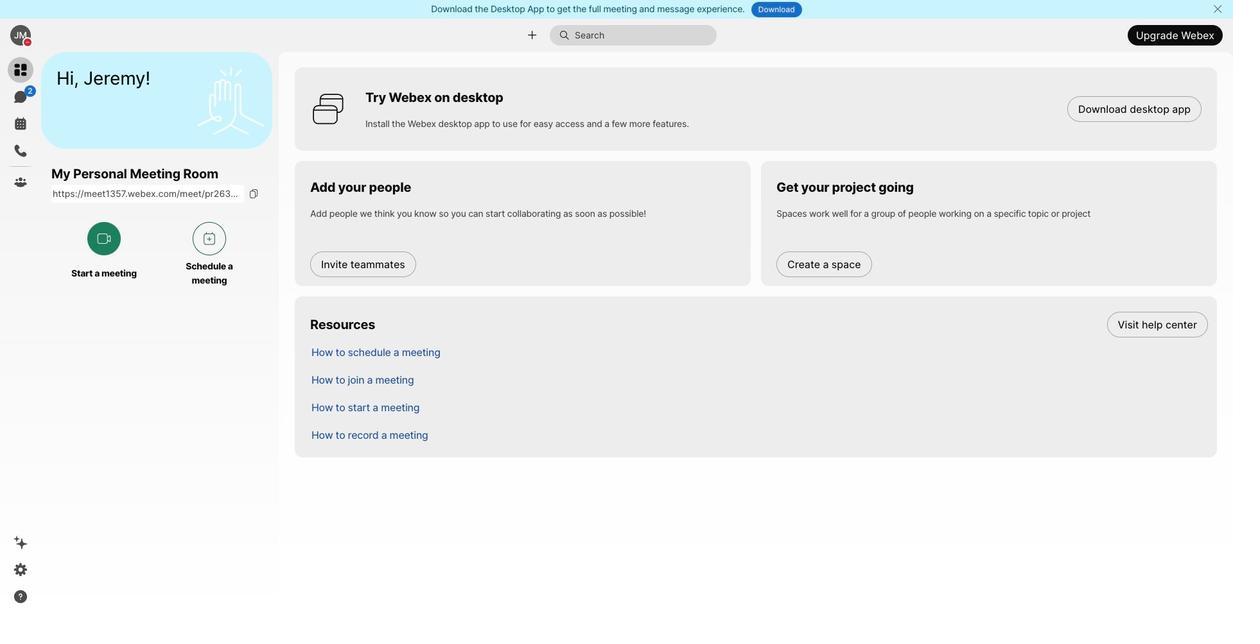 Task type: locate. For each thing, give the bounding box(es) containing it.
navigation
[[0, 52, 41, 622]]

1 list item from the top
[[301, 311, 1218, 339]]

3 list item from the top
[[301, 366, 1218, 394]]

5 list item from the top
[[301, 422, 1218, 449]]

None text field
[[51, 185, 244, 203]]

list item
[[301, 311, 1218, 339], [301, 339, 1218, 366], [301, 366, 1218, 394], [301, 394, 1218, 422], [301, 422, 1218, 449]]

webex tab list
[[8, 57, 36, 195]]

two hands high fiving image
[[192, 62, 269, 139]]



Task type: vqa. For each thing, say whether or not it's contained in the screenshot.
Messaging Tab
no



Task type: describe. For each thing, give the bounding box(es) containing it.
cancel_16 image
[[1213, 4, 1223, 14]]

2 list item from the top
[[301, 339, 1218, 366]]

4 list item from the top
[[301, 394, 1218, 422]]



